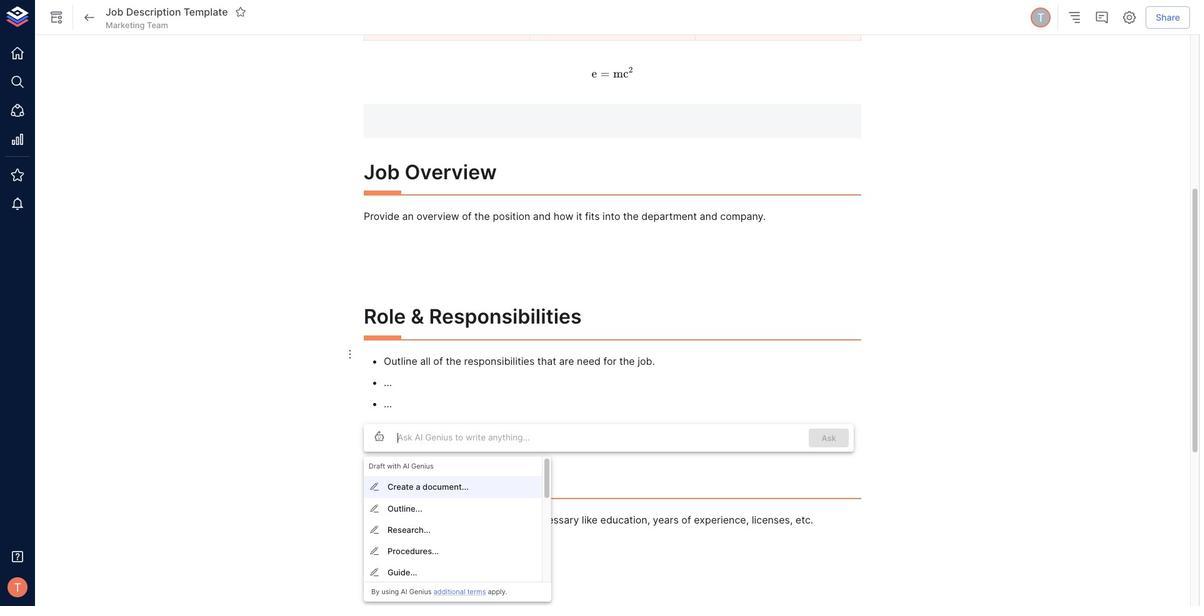 Task type: vqa. For each thing, say whether or not it's contained in the screenshot.
Your
no



Task type: describe. For each thing, give the bounding box(es) containing it.
table of contents image
[[1068, 10, 1083, 25]]

role
[[364, 305, 406, 329]]

procedures... button
[[364, 541, 542, 562]]

a
[[416, 482, 421, 492]]

position
[[493, 210, 531, 223]]

outline all of the responsibilities that are need for the job.
[[384, 355, 655, 368]]

outline...
[[388, 504, 423, 514]]

marketing team link
[[106, 19, 168, 31]]

0 vertical spatial t button
[[1030, 6, 1053, 29]]

outline... button
[[364, 498, 542, 520]]

t for bottom t button
[[14, 581, 21, 595]]

company.
[[721, 210, 766, 223]]

guide... button
[[364, 562, 542, 584]]

additional terms link
[[434, 588, 486, 597]]

the right for
[[620, 355, 635, 368]]

how
[[554, 210, 574, 223]]

job for job overview
[[364, 160, 400, 184]]

it
[[577, 210, 583, 223]]

like
[[582, 514, 598, 526]]

job for job description template
[[106, 5, 124, 18]]

team
[[147, 20, 168, 30]]

apply.
[[488, 588, 507, 597]]

the right "all"
[[446, 355, 462, 368]]

years
[[653, 514, 679, 526]]

4 … from the top
[[384, 557, 392, 569]]

description
[[126, 5, 181, 18]]

the right into
[[624, 210, 639, 223]]

the left position
[[475, 210, 490, 223]]

1 vertical spatial that
[[491, 514, 510, 526]]

overview
[[417, 210, 460, 223]]

guide...
[[388, 568, 417, 578]]

using
[[382, 588, 399, 597]]

1 and from the left
[[533, 210, 551, 223]]

ask
[[822, 433, 837, 443]]

job description template
[[106, 5, 228, 18]]

add any qualifications that are necessary like education, years of experience, licenses, etc.
[[384, 514, 814, 526]]

responsibilities
[[429, 305, 582, 329]]

draft with ai genius
[[369, 462, 434, 471]]

genius for with
[[411, 462, 434, 471]]

share
[[1156, 12, 1181, 22]]

favorite image
[[235, 6, 246, 17]]

1 … from the top
[[384, 377, 392, 389]]

go back image
[[82, 10, 97, 25]]

overview
[[405, 160, 497, 184]]

responsibilities
[[464, 355, 535, 368]]

comments image
[[1095, 10, 1110, 25]]

ai for with
[[403, 462, 410, 471]]

necessary
[[531, 514, 579, 526]]

provide
[[364, 210, 400, 223]]

job.
[[638, 355, 655, 368]]

create a document... button
[[364, 477, 542, 498]]

genius for using
[[410, 588, 432, 597]]

&
[[411, 305, 424, 329]]

0 vertical spatial of
[[462, 210, 472, 223]]

procedures...
[[388, 547, 439, 557]]

c
[[624, 67, 629, 81]]

an
[[402, 210, 414, 223]]

1 vertical spatial are
[[513, 514, 528, 526]]



Task type: locate. For each thing, give the bounding box(es) containing it.
by
[[371, 588, 380, 597]]

experience,
[[694, 514, 749, 526]]

2 horizontal spatial of
[[682, 514, 691, 526]]

job
[[106, 5, 124, 18], [364, 160, 400, 184]]

that left 'need'
[[538, 355, 557, 368]]

are
[[559, 355, 574, 368], [513, 514, 528, 526]]

0 vertical spatial genius
[[411, 462, 434, 471]]

genius up a
[[411, 462, 434, 471]]

create a document...
[[388, 482, 469, 492]]

create
[[388, 482, 414, 492]]

that
[[538, 355, 557, 368], [491, 514, 510, 526]]

etc.
[[796, 514, 814, 526]]

for
[[604, 355, 617, 368]]

qualifications
[[426, 514, 488, 526]]

1 horizontal spatial job
[[364, 160, 400, 184]]

are left 'need'
[[559, 355, 574, 368]]

additional
[[434, 588, 466, 597]]

genius
[[411, 462, 434, 471], [410, 588, 432, 597]]

the
[[475, 210, 490, 223], [624, 210, 639, 223], [446, 355, 462, 368], [620, 355, 635, 368]]

any
[[406, 514, 423, 526]]

0 horizontal spatial of
[[434, 355, 443, 368]]

department
[[642, 210, 697, 223]]

of right years
[[682, 514, 691, 526]]

0 vertical spatial that
[[538, 355, 557, 368]]

draft
[[369, 462, 385, 471]]

e = m c 2
[[592, 65, 633, 81]]

and left how
[[533, 210, 551, 223]]

2
[[629, 65, 633, 75]]

0 vertical spatial are
[[559, 355, 574, 368]]

ai right with
[[403, 462, 410, 471]]

1 horizontal spatial of
[[462, 210, 472, 223]]

0 horizontal spatial job
[[106, 5, 124, 18]]

provide an overview of the position and how it fits into the department and company.
[[364, 210, 766, 223]]

0 horizontal spatial t button
[[4, 574, 31, 602]]

Ask AI Genius to write anything... text field
[[398, 432, 802, 445]]

0 vertical spatial t
[[1038, 11, 1045, 24]]

0 horizontal spatial and
[[533, 210, 551, 223]]

add
[[384, 514, 403, 526]]

1 horizontal spatial t
[[1038, 11, 1045, 24]]

0 horizontal spatial are
[[513, 514, 528, 526]]

of right "all"
[[434, 355, 443, 368]]

into
[[603, 210, 621, 223]]

ai for using
[[401, 588, 408, 597]]

role & responsibilities
[[364, 305, 582, 329]]

1 horizontal spatial t button
[[1030, 6, 1053, 29]]

genius down guide...
[[410, 588, 432, 597]]

1 vertical spatial t
[[14, 581, 21, 595]]

share button
[[1146, 6, 1191, 29]]

terms
[[468, 588, 486, 597]]

job overview
[[364, 160, 497, 184]]

m
[[613, 67, 624, 81]]

of
[[462, 210, 472, 223], [434, 355, 443, 368], [682, 514, 691, 526]]

research... button
[[364, 520, 542, 541]]

3 … from the top
[[384, 535, 392, 548]]

2 vertical spatial of
[[682, 514, 691, 526]]

by using ai genius additional terms apply.
[[371, 588, 507, 597]]

0 horizontal spatial that
[[491, 514, 510, 526]]

ai
[[403, 462, 410, 471], [401, 588, 408, 597]]

and
[[533, 210, 551, 223], [700, 210, 718, 223]]

are left necessary
[[513, 514, 528, 526]]

marketing
[[106, 20, 145, 30]]

job up provide at the top left of the page
[[364, 160, 400, 184]]

t
[[1038, 11, 1045, 24], [14, 581, 21, 595]]

marketing team
[[106, 20, 168, 30]]

ask button
[[809, 429, 849, 448]]

2 … from the top
[[384, 398, 392, 411]]

fits
[[585, 210, 600, 223]]

that right qualifications
[[491, 514, 510, 526]]

of right overview
[[462, 210, 472, 223]]

0 vertical spatial job
[[106, 5, 124, 18]]

research...
[[388, 525, 431, 535]]

…
[[384, 377, 392, 389], [384, 398, 392, 411], [384, 535, 392, 548], [384, 557, 392, 569]]

1 horizontal spatial and
[[700, 210, 718, 223]]

1 vertical spatial job
[[364, 160, 400, 184]]

with
[[387, 462, 401, 471]]

e
[[592, 67, 597, 81]]

all
[[420, 355, 431, 368]]

and left company.
[[700, 210, 718, 223]]

0 vertical spatial ai
[[403, 462, 410, 471]]

1 vertical spatial t button
[[4, 574, 31, 602]]

job up marketing
[[106, 5, 124, 18]]

ai right using
[[401, 588, 408, 597]]

1 vertical spatial ai
[[401, 588, 408, 597]]

1 horizontal spatial are
[[559, 355, 574, 368]]

education,
[[601, 514, 650, 526]]

t for topmost t button
[[1038, 11, 1045, 24]]

=
[[601, 67, 610, 81]]

show wiki image
[[49, 10, 64, 25]]

2 and from the left
[[700, 210, 718, 223]]

settings image
[[1123, 10, 1138, 25]]

document...
[[423, 482, 469, 492]]

template
[[184, 5, 228, 18]]

outline
[[384, 355, 418, 368]]

1 horizontal spatial that
[[538, 355, 557, 368]]

0 horizontal spatial t
[[14, 581, 21, 595]]

need
[[577, 355, 601, 368]]

1 vertical spatial genius
[[410, 588, 432, 597]]

licenses,
[[752, 514, 793, 526]]

1 vertical spatial of
[[434, 355, 443, 368]]

t button
[[1030, 6, 1053, 29], [4, 574, 31, 602]]



